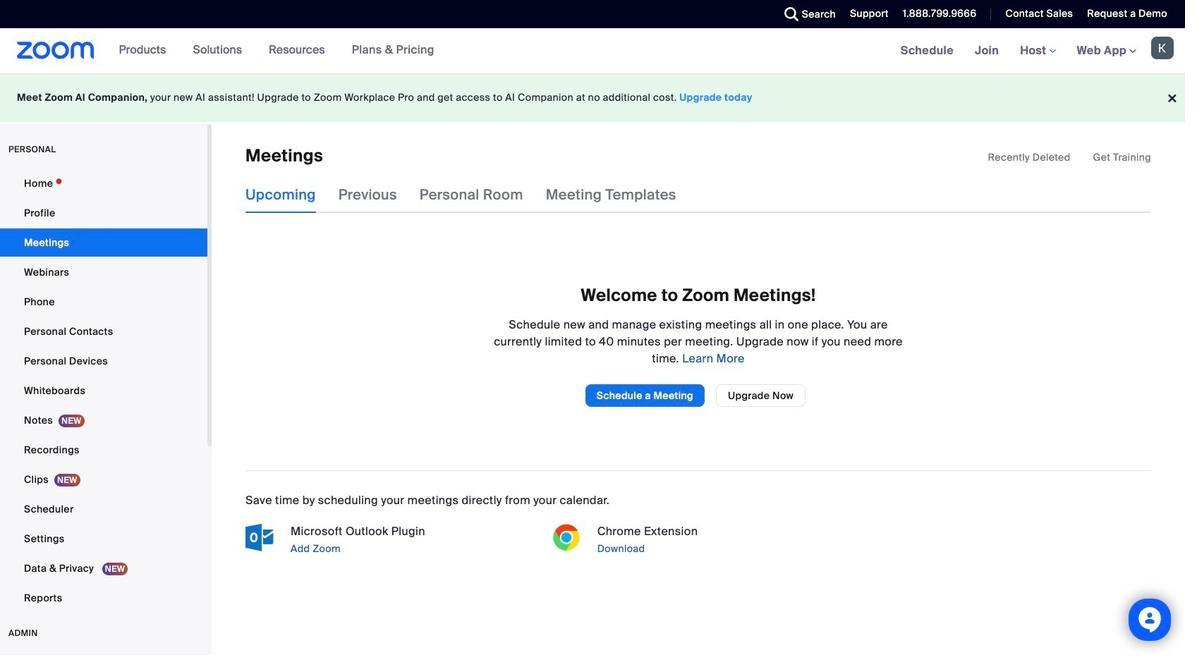 Task type: locate. For each thing, give the bounding box(es) containing it.
footer
[[0, 73, 1186, 122]]

zoom logo image
[[17, 42, 94, 59]]

banner
[[0, 28, 1186, 74]]

application
[[989, 150, 1152, 164]]

personal menu menu
[[0, 169, 208, 614]]

product information navigation
[[108, 28, 445, 73]]

profile picture image
[[1152, 37, 1175, 59]]



Task type: describe. For each thing, give the bounding box(es) containing it.
meetings navigation
[[891, 28, 1186, 74]]

tabs of meeting tab list
[[246, 177, 699, 213]]



Task type: vqa. For each thing, say whether or not it's contained in the screenshot.
banner
yes



